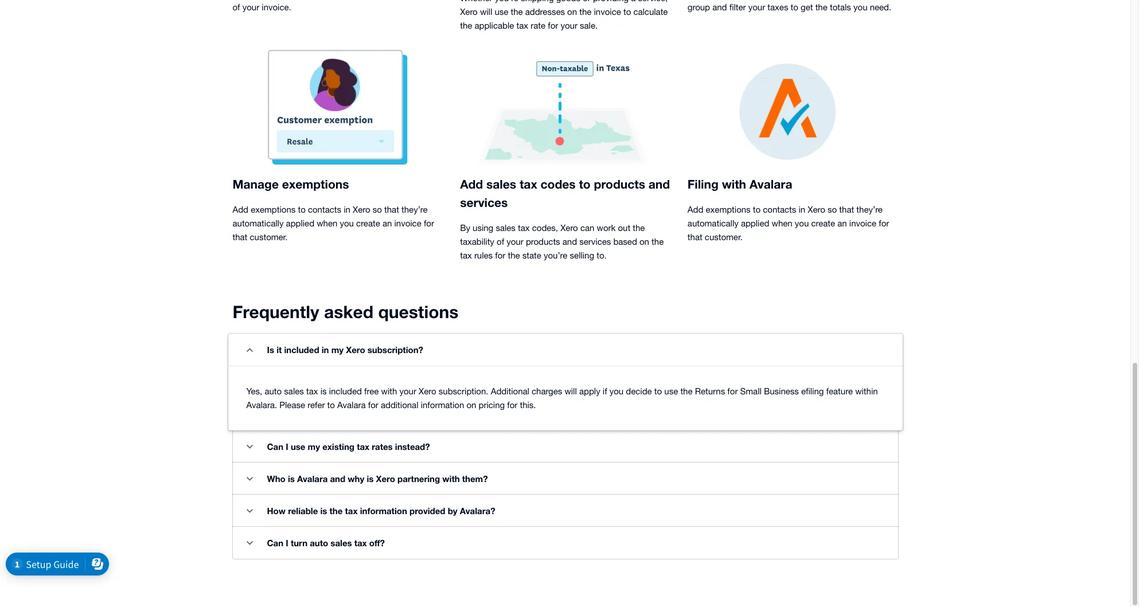 Task type: vqa. For each thing, say whether or not it's contained in the screenshot.
2nd an from left
yes



Task type: locate. For each thing, give the bounding box(es) containing it.
2 applied from the left
[[742, 219, 770, 228]]

1 horizontal spatial applied
[[742, 219, 770, 228]]

products
[[594, 177, 646, 192], [526, 237, 561, 247]]

when
[[317, 219, 338, 228], [772, 219, 793, 228]]

use up applicable
[[495, 7, 509, 17]]

add for filing with avalara
[[688, 205, 704, 215]]

0 horizontal spatial invoice
[[395, 219, 422, 228]]

2 customer. from the left
[[705, 232, 743, 242]]

automatically down "manage"
[[233, 219, 284, 228]]

to down a
[[624, 7, 632, 17]]

0 horizontal spatial you're
[[495, 0, 519, 3]]

create
[[356, 219, 380, 228], [812, 219, 836, 228]]

0 vertical spatial included
[[284, 345, 319, 355]]

use left existing
[[291, 442, 306, 452]]

0 horizontal spatial and
[[330, 474, 346, 484]]

0 horizontal spatial automatically
[[233, 219, 284, 228]]

i left turn
[[286, 538, 289, 549]]

service,
[[639, 0, 668, 3]]

1 applied from the left
[[286, 219, 315, 228]]

sales inside by using sales tax codes, xero can work out the taxability of your products and services based on the tax rules for the state you're selling to.
[[496, 223, 516, 233]]

with up additional
[[381, 387, 397, 397]]

1 add exemptions to contacts in xero so that they're automatically applied when you create an invoice for that customer. from the left
[[233, 205, 434, 242]]

2 horizontal spatial add
[[688, 205, 704, 215]]

0 vertical spatial toggle image
[[247, 348, 253, 352]]

1 vertical spatial can
[[267, 538, 284, 549]]

automatically
[[233, 219, 284, 228], [688, 219, 739, 228]]

can i turn auto sales tax off?
[[267, 538, 385, 549]]

toggle button
[[238, 339, 261, 362], [238, 436, 261, 459], [238, 468, 261, 491], [238, 500, 261, 523], [238, 532, 261, 555]]

1 horizontal spatial your
[[507, 237, 524, 247]]

1 customer. from the left
[[250, 232, 288, 242]]

2 horizontal spatial on
[[640, 237, 650, 247]]

and left the filing
[[649, 177, 670, 192]]

tax left codes,
[[518, 223, 530, 233]]

applied for with
[[742, 219, 770, 228]]

you inside yes, auto sales tax is included free with your xero subscription. additional charges will apply if you decide to use the returns for small business efiling feature within avalara. please refer to avalara for additional information on pricing for this.
[[610, 387, 624, 397]]

automatically for filing
[[688, 219, 739, 228]]

you're up applicable
[[495, 0, 519, 3]]

existing
[[323, 442, 355, 452]]

1 vertical spatial toggle image
[[247, 477, 253, 481]]

2 horizontal spatial with
[[722, 177, 747, 192]]

1 vertical spatial and
[[563, 237, 577, 247]]

i down please
[[286, 442, 289, 452]]

1 horizontal spatial customer.
[[705, 232, 743, 242]]

add
[[460, 177, 483, 192], [233, 205, 249, 215], [688, 205, 704, 215]]

will down whether
[[480, 7, 493, 17]]

for inside whether you're shipping goods or providing a service, xero will use the addresses on the invoice to calculate the applicable tax rate for your sale.
[[548, 21, 559, 30]]

services up using
[[460, 196, 508, 210]]

or
[[583, 0, 591, 3]]

refer
[[308, 401, 325, 410]]

0 vertical spatial will
[[480, 7, 493, 17]]

toggle image for who is avalara and why is xero partnering with them?
[[247, 477, 253, 481]]

products down codes,
[[526, 237, 561, 247]]

2 can from the top
[[267, 538, 284, 549]]

sales
[[487, 177, 517, 192], [496, 223, 516, 233], [284, 387, 304, 397], [331, 538, 352, 549]]

can left turn
[[267, 538, 284, 549]]

tax up the refer
[[306, 387, 318, 397]]

information
[[421, 401, 464, 410], [360, 506, 407, 517]]

1 horizontal spatial included
[[329, 387, 362, 397]]

using
[[473, 223, 494, 233]]

0 vertical spatial i
[[286, 442, 289, 452]]

my down frequently asked questions
[[332, 345, 344, 355]]

and inside add sales tax codes to products and services
[[649, 177, 670, 192]]

additional
[[381, 401, 419, 410]]

customer. down the filing with avalara
[[705, 232, 743, 242]]

in for manage exemptions
[[344, 205, 351, 215]]

my left existing
[[308, 442, 320, 452]]

them?
[[462, 474, 488, 484]]

your inside by using sales tax codes, xero can work out the taxability of your products and services based on the tax rules for the state you're selling to.
[[507, 237, 524, 247]]

1 vertical spatial on
[[640, 237, 650, 247]]

on down goods
[[568, 7, 577, 17]]

to right codes
[[579, 177, 591, 192]]

1 contacts from the left
[[308, 205, 342, 215]]

and up selling
[[563, 237, 577, 247]]

1 they're from the left
[[402, 205, 428, 215]]

and
[[649, 177, 670, 192], [563, 237, 577, 247], [330, 474, 346, 484]]

customer.
[[250, 232, 288, 242], [705, 232, 743, 242]]

1 create from the left
[[356, 219, 380, 228]]

toggle image left is
[[247, 348, 253, 352]]

sales up please
[[284, 387, 304, 397]]

3 toggle image from the top
[[247, 542, 253, 546]]

add up by
[[460, 177, 483, 192]]

i
[[286, 442, 289, 452], [286, 538, 289, 549]]

toggle image left "how"
[[247, 509, 253, 513]]

1 horizontal spatial when
[[772, 219, 793, 228]]

efiling
[[802, 387, 824, 397]]

the down whether
[[460, 21, 473, 30]]

2 toggle image from the top
[[247, 509, 253, 513]]

2 create from the left
[[812, 219, 836, 228]]

will left apply
[[565, 387, 577, 397]]

3 toggle button from the top
[[238, 468, 261, 491]]

contacts
[[308, 205, 342, 215], [764, 205, 797, 215]]

addresses
[[526, 7, 565, 17]]

automatically for manage
[[233, 219, 284, 228]]

2 horizontal spatial your
[[561, 21, 578, 30]]

selling
[[570, 251, 595, 261]]

0 horizontal spatial services
[[460, 196, 508, 210]]

they're
[[402, 205, 428, 215], [857, 205, 883, 215]]

on inside by using sales tax codes, xero can work out the taxability of your products and services based on the tax rules for the state you're selling to.
[[640, 237, 650, 247]]

1 i from the top
[[286, 442, 289, 452]]

will inside whether you're shipping goods or providing a service, xero will use the addresses on the invoice to calculate the applicable tax rate for your sale.
[[480, 7, 493, 17]]

2 vertical spatial your
[[400, 387, 417, 397]]

0 horizontal spatial on
[[467, 401, 477, 410]]

1 vertical spatial included
[[329, 387, 362, 397]]

of
[[497, 237, 505, 247]]

if
[[603, 387, 608, 397]]

1 vertical spatial use
[[665, 387, 679, 397]]

calculate
[[634, 7, 668, 17]]

0 horizontal spatial add
[[233, 205, 249, 215]]

the down shipping in the top of the page
[[511, 7, 523, 17]]

reliable
[[288, 506, 318, 517]]

on
[[568, 7, 577, 17], [640, 237, 650, 247], [467, 401, 477, 410]]

to inside add sales tax codes to products and services
[[579, 177, 591, 192]]

2 they're from the left
[[857, 205, 883, 215]]

you're
[[495, 0, 519, 3], [544, 251, 568, 261]]

0 horizontal spatial with
[[381, 387, 397, 397]]

1 horizontal spatial and
[[563, 237, 577, 247]]

2 horizontal spatial use
[[665, 387, 679, 397]]

toggle button for can i turn auto sales tax off?
[[238, 532, 261, 555]]

0 horizontal spatial an
[[383, 219, 392, 228]]

1 horizontal spatial information
[[421, 401, 464, 410]]

2 i from the top
[[286, 538, 289, 549]]

yes,
[[247, 387, 262, 397]]

toggle button left "how"
[[238, 500, 261, 523]]

to right the decide
[[655, 387, 662, 397]]

2 toggle button from the top
[[238, 436, 261, 459]]

contacts for manage exemptions
[[308, 205, 342, 215]]

contacts down the filing with avalara
[[764, 205, 797, 215]]

0 vertical spatial my
[[332, 345, 344, 355]]

1 toggle image from the top
[[247, 348, 253, 352]]

1 vertical spatial toggle image
[[247, 509, 253, 513]]

work
[[597, 223, 616, 233]]

0 vertical spatial services
[[460, 196, 508, 210]]

you
[[340, 219, 354, 228], [795, 219, 809, 228], [610, 387, 624, 397]]

sales inside add sales tax codes to products and services
[[487, 177, 517, 192]]

2 so from the left
[[828, 205, 838, 215]]

sales up using
[[487, 177, 517, 192]]

add exemptions to contacts in xero so that they're automatically applied when you create an invoice for that customer.
[[233, 205, 434, 242], [688, 205, 890, 242]]

goods
[[557, 0, 581, 3]]

2 horizontal spatial and
[[649, 177, 670, 192]]

avalara?
[[460, 506, 496, 517]]

toggle button left turn
[[238, 532, 261, 555]]

information inside yes, auto sales tax is included free with your xero subscription. additional charges will apply if you decide to use the returns for small business efiling feature within avalara. please refer to avalara for additional information on pricing for this.
[[421, 401, 464, 410]]

an
[[383, 219, 392, 228], [838, 219, 848, 228]]

on inside whether you're shipping goods or providing a service, xero will use the addresses on the invoice to calculate the applicable tax rate for your sale.
[[568, 7, 577, 17]]

in for filing with avalara
[[799, 205, 806, 215]]

2 horizontal spatial in
[[799, 205, 806, 215]]

1 can from the top
[[267, 442, 284, 452]]

0 horizontal spatial you
[[340, 219, 354, 228]]

0 vertical spatial can
[[267, 442, 284, 452]]

1 when from the left
[[317, 219, 338, 228]]

tax left codes
[[520, 177, 538, 192]]

1 horizontal spatial automatically
[[688, 219, 739, 228]]

applicable
[[475, 21, 514, 30]]

4 toggle button from the top
[[238, 500, 261, 523]]

information down the subscription.
[[421, 401, 464, 410]]

0 horizontal spatial in
[[322, 345, 329, 355]]

1 vertical spatial you're
[[544, 251, 568, 261]]

toggle image left turn
[[247, 542, 253, 546]]

1 vertical spatial i
[[286, 538, 289, 549]]

tax inside add sales tax codes to products and services
[[520, 177, 538, 192]]

0 horizontal spatial when
[[317, 219, 338, 228]]

to
[[624, 7, 632, 17], [579, 177, 591, 192], [298, 205, 306, 215], [753, 205, 761, 215], [655, 387, 662, 397], [328, 401, 335, 410]]

0 vertical spatial you're
[[495, 0, 519, 3]]

1 vertical spatial information
[[360, 506, 407, 517]]

in
[[344, 205, 351, 215], [799, 205, 806, 215], [322, 345, 329, 355]]

1 horizontal spatial use
[[495, 7, 509, 17]]

1 toggle button from the top
[[238, 339, 261, 362]]

1 horizontal spatial an
[[838, 219, 848, 228]]

1 horizontal spatial services
[[580, 237, 611, 247]]

invoice
[[594, 7, 621, 17], [395, 219, 422, 228], [850, 219, 877, 228]]

subscription.
[[439, 387, 489, 397]]

1 vertical spatial products
[[526, 237, 561, 247]]

filing
[[688, 177, 719, 192]]

information down the who is avalara and why is xero partnering with them?
[[360, 506, 407, 517]]

2 horizontal spatial you
[[795, 219, 809, 228]]

toggle button for can i use my existing tax rates instead?
[[238, 436, 261, 459]]

it
[[277, 345, 282, 355]]

small
[[741, 387, 762, 397]]

toggle image
[[247, 445, 253, 449], [247, 509, 253, 513]]

invoice for filing with avalara
[[850, 219, 877, 228]]

2 when from the left
[[772, 219, 793, 228]]

0 vertical spatial on
[[568, 7, 577, 17]]

tax inside yes, auto sales tax is included free with your xero subscription. additional charges will apply if you decide to use the returns for small business efiling feature within avalara. please refer to avalara for additional information on pricing for this.
[[306, 387, 318, 397]]

1 automatically from the left
[[233, 219, 284, 228]]

use right the decide
[[665, 387, 679, 397]]

the right based on the top right of the page
[[652, 237, 664, 247]]

0 horizontal spatial contacts
[[308, 205, 342, 215]]

0 horizontal spatial customer.
[[250, 232, 288, 242]]

1 horizontal spatial avalara
[[338, 401, 366, 410]]

1 horizontal spatial so
[[828, 205, 838, 215]]

1 vertical spatial will
[[565, 387, 577, 397]]

with
[[722, 177, 747, 192], [381, 387, 397, 397], [443, 474, 460, 484]]

0 vertical spatial products
[[594, 177, 646, 192]]

0 horizontal spatial so
[[373, 205, 382, 215]]

based
[[614, 237, 638, 247]]

avalara inside yes, auto sales tax is included free with your xero subscription. additional charges will apply if you decide to use the returns for small business efiling feature within avalara. please refer to avalara for additional information on pricing for this.
[[338, 401, 366, 410]]

2 add exemptions to contacts in xero so that they're automatically applied when you create an invoice for that customer. from the left
[[688, 205, 890, 242]]

1 horizontal spatial add exemptions to contacts in xero so that they're automatically applied when you create an invoice for that customer.
[[688, 205, 890, 242]]

1 horizontal spatial they're
[[857, 205, 883, 215]]

0 vertical spatial information
[[421, 401, 464, 410]]

1 horizontal spatial you
[[610, 387, 624, 397]]

0 horizontal spatial add exemptions to contacts in xero so that they're automatically applied when you create an invoice for that customer.
[[233, 205, 434, 242]]

is up the refer
[[321, 387, 327, 397]]

0 horizontal spatial applied
[[286, 219, 315, 228]]

0 horizontal spatial my
[[308, 442, 320, 452]]

with right the filing
[[722, 177, 747, 192]]

included
[[284, 345, 319, 355], [329, 387, 362, 397]]

1 vertical spatial your
[[507, 237, 524, 247]]

1 vertical spatial auto
[[310, 538, 328, 549]]

toggle image for can i use my existing tax rates instead?
[[247, 445, 253, 449]]

1 horizontal spatial on
[[568, 7, 577, 17]]

0 vertical spatial and
[[649, 177, 670, 192]]

can up who
[[267, 442, 284, 452]]

1 horizontal spatial add
[[460, 177, 483, 192]]

1 horizontal spatial you're
[[544, 251, 568, 261]]

1 toggle image from the top
[[247, 445, 253, 449]]

add down "manage"
[[233, 205, 249, 215]]

toggle button for is it included in my xero subscription?
[[238, 339, 261, 362]]

for inside by using sales tax codes, xero can work out the taxability of your products and services based on the tax rules for the state you're selling to.
[[495, 251, 506, 261]]

auto up avalara.
[[265, 387, 282, 397]]

2 vertical spatial with
[[443, 474, 460, 484]]

add down the filing
[[688, 205, 704, 215]]

on inside yes, auto sales tax is included free with your xero subscription. additional charges will apply if you decide to use the returns for small business efiling feature within avalara. please refer to avalara for additional information on pricing for this.
[[467, 401, 477, 410]]

sales up of
[[496, 223, 516, 233]]

included left free
[[329, 387, 362, 397]]

0 horizontal spatial create
[[356, 219, 380, 228]]

toggle image down avalara.
[[247, 445, 253, 449]]

1 horizontal spatial my
[[332, 345, 344, 355]]

1 horizontal spatial in
[[344, 205, 351, 215]]

applied down the filing with avalara
[[742, 219, 770, 228]]

tax left rate
[[517, 21, 529, 30]]

0 horizontal spatial avalara
[[297, 474, 328, 484]]

1 vertical spatial avalara
[[338, 401, 366, 410]]

auto right turn
[[310, 538, 328, 549]]

1 horizontal spatial will
[[565, 387, 577, 397]]

toggle image
[[247, 348, 253, 352], [247, 477, 253, 481], [247, 542, 253, 546]]

automatically down the filing
[[688, 219, 739, 228]]

2 automatically from the left
[[688, 219, 739, 228]]

0 horizontal spatial auto
[[265, 387, 282, 397]]

0 horizontal spatial they're
[[402, 205, 428, 215]]

will
[[480, 7, 493, 17], [565, 387, 577, 397]]

use
[[495, 7, 509, 17], [665, 387, 679, 397], [291, 442, 306, 452]]

you're right state
[[544, 251, 568, 261]]

so
[[373, 205, 382, 215], [828, 205, 838, 215]]

0 vertical spatial your
[[561, 21, 578, 30]]

0 horizontal spatial will
[[480, 7, 493, 17]]

returns
[[695, 387, 726, 397]]

you're inside whether you're shipping goods or providing a service, xero will use the addresses on the invoice to calculate the applicable tax rate for your sale.
[[495, 0, 519, 3]]

customer. down "manage"
[[250, 232, 288, 242]]

on right based on the top right of the page
[[640, 237, 650, 247]]

on down the subscription.
[[467, 401, 477, 410]]

add inside add sales tax codes to products and services
[[460, 177, 483, 192]]

applied
[[286, 219, 315, 228], [742, 219, 770, 228]]

add for manage exemptions
[[233, 205, 249, 215]]

2 vertical spatial avalara
[[297, 474, 328, 484]]

your right of
[[507, 237, 524, 247]]

1 vertical spatial services
[[580, 237, 611, 247]]

toggle image left who
[[247, 477, 253, 481]]

exemptions
[[282, 177, 349, 192], [251, 205, 296, 215], [706, 205, 751, 215]]

toggle button down avalara.
[[238, 436, 261, 459]]

the right out
[[633, 223, 645, 233]]

toggle button left who
[[238, 468, 261, 491]]

toggle button left is
[[238, 339, 261, 362]]

your up additional
[[400, 387, 417, 397]]

with left the them?
[[443, 474, 460, 484]]

2 vertical spatial on
[[467, 401, 477, 410]]

contacts for filing with avalara
[[764, 205, 797, 215]]

rates
[[372, 442, 393, 452]]

1 vertical spatial with
[[381, 387, 397, 397]]

will inside yes, auto sales tax is included free with your xero subscription. additional charges will apply if you decide to use the returns for small business efiling feature within avalara. please refer to avalara for additional information on pricing for this.
[[565, 387, 577, 397]]

that
[[385, 205, 399, 215], [840, 205, 855, 215], [233, 232, 248, 242], [688, 232, 703, 242]]

your
[[561, 21, 578, 30], [507, 237, 524, 247], [400, 387, 417, 397]]

use inside whether you're shipping goods or providing a service, xero will use the addresses on the invoice to calculate the applicable tax rate for your sale.
[[495, 7, 509, 17]]

2 toggle image from the top
[[247, 477, 253, 481]]

2 contacts from the left
[[764, 205, 797, 215]]

services
[[460, 196, 508, 210], [580, 237, 611, 247]]

exemptions for manage exemptions
[[251, 205, 296, 215]]

0 vertical spatial avalara
[[750, 177, 793, 192]]

auto
[[265, 387, 282, 397], [310, 538, 328, 549]]

0 vertical spatial auto
[[265, 387, 282, 397]]

the left 'returns'
[[681, 387, 693, 397]]

tax inside whether you're shipping goods or providing a service, xero will use the addresses on the invoice to calculate the applicable tax rate for your sale.
[[517, 21, 529, 30]]

services up the to.
[[580, 237, 611, 247]]

1 horizontal spatial invoice
[[594, 7, 621, 17]]

your inside yes, auto sales tax is included free with your xero subscription. additional charges will apply if you decide to use the returns for small business efiling feature within avalara. please refer to avalara for additional information on pricing for this.
[[400, 387, 417, 397]]

1 horizontal spatial products
[[594, 177, 646, 192]]

included right it
[[284, 345, 319, 355]]

and left the why
[[330, 474, 346, 484]]

contacts down manage exemptions
[[308, 205, 342, 215]]

can for can i use my existing tax rates instead?
[[267, 442, 284, 452]]

2 an from the left
[[838, 219, 848, 228]]

5 toggle button from the top
[[238, 532, 261, 555]]

1 so from the left
[[373, 205, 382, 215]]

applied down manage exemptions
[[286, 219, 315, 228]]

tax left rules
[[460, 251, 472, 261]]

when for filing with avalara
[[772, 219, 793, 228]]

provided
[[410, 506, 446, 517]]

is
[[321, 387, 327, 397], [288, 474, 295, 484], [367, 474, 374, 484], [321, 506, 327, 517]]

0 vertical spatial toggle image
[[247, 445, 253, 449]]

exemptions for filing with avalara
[[706, 205, 751, 215]]

1 horizontal spatial create
[[812, 219, 836, 228]]

add exemptions to contacts in xero so that they're automatically applied when you create an invoice for that customer. for manage exemptions
[[233, 205, 434, 242]]

products up out
[[594, 177, 646, 192]]

use inside yes, auto sales tax is included free with your xero subscription. additional charges will apply if you decide to use the returns for small business efiling feature within avalara. please refer to avalara for additional information on pricing for this.
[[665, 387, 679, 397]]

your left sale.
[[561, 21, 578, 30]]

sales inside yes, auto sales tax is included free with your xero subscription. additional charges will apply if you decide to use the returns for small business efiling feature within avalara. please refer to avalara for additional information on pricing for this.
[[284, 387, 304, 397]]

1 an from the left
[[383, 219, 392, 228]]

2 horizontal spatial avalara
[[750, 177, 793, 192]]

apply
[[580, 387, 601, 397]]



Task type: describe. For each thing, give the bounding box(es) containing it.
the down or
[[580, 7, 592, 17]]

by
[[460, 223, 471, 233]]

tax left the off?
[[355, 538, 367, 549]]

i for turn
[[286, 538, 289, 549]]

business
[[765, 387, 799, 397]]

partnering
[[398, 474, 440, 484]]

the right reliable
[[330, 506, 343, 517]]

to.
[[597, 251, 607, 261]]

manage
[[233, 177, 279, 192]]

add sales tax codes to products and services
[[460, 177, 670, 210]]

so for manage exemptions
[[373, 205, 382, 215]]

they're for filing with avalara
[[857, 205, 883, 215]]

avalara.
[[247, 401, 277, 410]]

your inside whether you're shipping goods or providing a service, xero will use the addresses on the invoice to calculate the applicable tax rate for your sale.
[[561, 21, 578, 30]]

xero inside whether you're shipping goods or providing a service, xero will use the addresses on the invoice to calculate the applicable tax rate for your sale.
[[460, 7, 478, 17]]

to right the refer
[[328, 401, 335, 410]]

the left state
[[508, 251, 520, 261]]

by
[[448, 506, 458, 517]]

services inside add sales tax codes to products and services
[[460, 196, 508, 210]]

toggle image for can i turn auto sales tax off?
[[247, 542, 253, 546]]

customer. for manage
[[250, 232, 288, 242]]

charges
[[532, 387, 563, 397]]

rate
[[531, 21, 546, 30]]

2 vertical spatial and
[[330, 474, 346, 484]]

customer. for filing
[[705, 232, 743, 242]]

toggle button for who is avalara and why is xero partnering with them?
[[238, 468, 261, 491]]

avalara for is
[[297, 474, 328, 484]]

taxability
[[460, 237, 495, 247]]

whether
[[460, 0, 493, 3]]

decide
[[626, 387, 652, 397]]

1 vertical spatial my
[[308, 442, 320, 452]]

filing with avalara
[[688, 177, 793, 192]]

whether you're shipping goods or providing a service, xero will use the addresses on the invoice to calculate the applicable tax rate for your sale.
[[460, 0, 668, 30]]

manage exemptions
[[233, 177, 349, 192]]

the inside yes, auto sales tax is included free with your xero subscription. additional charges will apply if you decide to use the returns for small business efiling feature within avalara. please refer to avalara for additional information on pricing for this.
[[681, 387, 693, 397]]

is right reliable
[[321, 506, 327, 517]]

applied for exemptions
[[286, 219, 315, 228]]

subscription?
[[368, 345, 424, 355]]

additional
[[491, 387, 530, 397]]

this.
[[520, 401, 536, 410]]

pricing
[[479, 401, 505, 410]]

tax left rates
[[357, 442, 370, 452]]

invoice inside whether you're shipping goods or providing a service, xero will use the addresses on the invoice to calculate the applicable tax rate for your sale.
[[594, 7, 621, 17]]

you for manage exemptions
[[340, 219, 354, 228]]

can
[[581, 223, 595, 233]]

by using sales tax codes, xero can work out the taxability of your products and services based on the tax rules for the state you're selling to.
[[460, 223, 664, 261]]

toggle image for is it included in my xero subscription?
[[247, 348, 253, 352]]

products inside add sales tax codes to products and services
[[594, 177, 646, 192]]

an for manage exemptions
[[383, 219, 392, 228]]

an for filing with avalara
[[838, 219, 848, 228]]

instead?
[[395, 442, 430, 452]]

add exemptions to contacts in xero so that they're automatically applied when you create an invoice for that customer. for filing with avalara
[[688, 205, 890, 242]]

avalara for with
[[750, 177, 793, 192]]

included inside yes, auto sales tax is included free with your xero subscription. additional charges will apply if you decide to use the returns for small business efiling feature within avalara. please refer to avalara for additional information on pricing for this.
[[329, 387, 362, 397]]

can for can i turn auto sales tax off?
[[267, 538, 284, 549]]

shipping
[[521, 0, 554, 3]]

codes
[[541, 177, 576, 192]]

when for manage exemptions
[[317, 219, 338, 228]]

they're for manage exemptions
[[402, 205, 428, 215]]

turn
[[291, 538, 308, 549]]

why
[[348, 474, 365, 484]]

how
[[267, 506, 286, 517]]

services inside by using sales tax codes, xero can work out the taxability of your products and services based on the tax rules for the state you're selling to.
[[580, 237, 611, 247]]

with inside yes, auto sales tax is included free with your xero subscription. additional charges will apply if you decide to use the returns for small business efiling feature within avalara. please refer to avalara for additional information on pricing for this.
[[381, 387, 397, 397]]

xero inside by using sales tax codes, xero can work out the taxability of your products and services based on the tax rules for the state you're selling to.
[[561, 223, 578, 233]]

1 horizontal spatial auto
[[310, 538, 328, 549]]

create for filing with avalara
[[812, 219, 836, 228]]

out
[[618, 223, 631, 233]]

and inside by using sales tax codes, xero can work out the taxability of your products and services based on the tax rules for the state you're selling to.
[[563, 237, 577, 247]]

0 horizontal spatial information
[[360, 506, 407, 517]]

free
[[365, 387, 379, 397]]

create for manage exemptions
[[356, 219, 380, 228]]

0 horizontal spatial included
[[284, 345, 319, 355]]

who
[[267, 474, 286, 484]]

is
[[267, 345, 274, 355]]

1 horizontal spatial with
[[443, 474, 460, 484]]

please
[[280, 401, 305, 410]]

is right who
[[288, 474, 295, 484]]

toggle button for how reliable is the tax information provided by avalara?
[[238, 500, 261, 523]]

0 vertical spatial with
[[722, 177, 747, 192]]

i for use
[[286, 442, 289, 452]]

invoice for manage exemptions
[[395, 219, 422, 228]]

you're inside by using sales tax codes, xero can work out the taxability of your products and services based on the tax rules for the state you're selling to.
[[544, 251, 568, 261]]

is inside yes, auto sales tax is included free with your xero subscription. additional charges will apply if you decide to use the returns for small business efiling feature within avalara. please refer to avalara for additional information on pricing for this.
[[321, 387, 327, 397]]

you for filing with avalara
[[795, 219, 809, 228]]

auto inside yes, auto sales tax is included free with your xero subscription. additional charges will apply if you decide to use the returns for small business efiling feature within avalara. please refer to avalara for additional information on pricing for this.
[[265, 387, 282, 397]]

sales left the off?
[[331, 538, 352, 549]]

frequently
[[233, 302, 319, 323]]

how reliable is the tax information provided by avalara?
[[267, 506, 496, 517]]

xero inside yes, auto sales tax is included free with your xero subscription. additional charges will apply if you decide to use the returns for small business efiling feature within avalara. please refer to avalara for additional information on pricing for this.
[[419, 387, 437, 397]]

frequently asked questions
[[233, 302, 459, 323]]

providing
[[593, 0, 629, 3]]

to down the filing with avalara
[[753, 205, 761, 215]]

yes, auto sales tax is included free with your xero subscription. additional charges will apply if you decide to use the returns for small business efiling feature within avalara. please refer to avalara for additional information on pricing for this.
[[247, 387, 879, 410]]

who is avalara and why is xero partnering with them?
[[267, 474, 488, 484]]

tax down the why
[[345, 506, 358, 517]]

toggle image for how reliable is the tax information provided by avalara?
[[247, 509, 253, 513]]

0 horizontal spatial use
[[291, 442, 306, 452]]

rules
[[475, 251, 493, 261]]

sale.
[[580, 21, 598, 30]]

feature
[[827, 387, 853, 397]]

to down manage exemptions
[[298, 205, 306, 215]]

questions
[[378, 302, 459, 323]]

products inside by using sales tax codes, xero can work out the taxability of your products and services based on the tax rules for the state you're selling to.
[[526, 237, 561, 247]]

is right the why
[[367, 474, 374, 484]]

can i use my existing tax rates instead?
[[267, 442, 430, 452]]

state
[[523, 251, 542, 261]]

a
[[632, 0, 636, 3]]

within
[[856, 387, 879, 397]]

to inside whether you're shipping goods or providing a service, xero will use the addresses on the invoice to calculate the applicable tax rate for your sale.
[[624, 7, 632, 17]]

asked
[[324, 302, 374, 323]]

so for filing with avalara
[[828, 205, 838, 215]]

is it included in my xero subscription?
[[267, 345, 424, 355]]

off?
[[370, 538, 385, 549]]

codes,
[[532, 223, 558, 233]]



